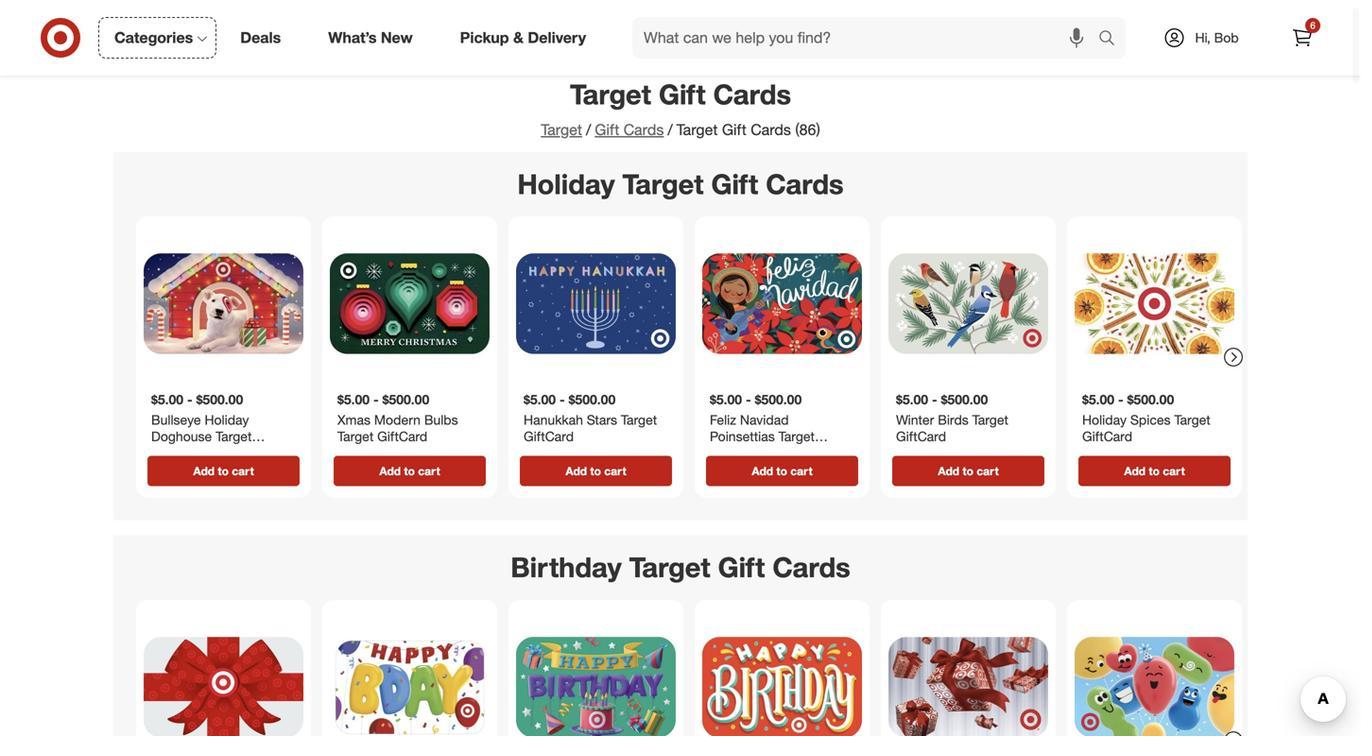 Task type: locate. For each thing, give the bounding box(es) containing it.
$500.00 inside $5.00 - $500.00 bullseye holiday doghouse target giftcard
[[196, 391, 243, 408]]

add down birds
[[938, 464, 960, 478]]

- for holiday
[[1118, 391, 1124, 408]]

add to cart button down poinsettias
[[706, 456, 858, 486]]

- inside $5.00 - $500.00 hanukkah stars target giftcard
[[560, 391, 565, 408]]

$5.00 inside $5.00 - $500.00 hanukkah stars target giftcard
[[524, 391, 556, 408]]

$5.00 - $500.00 holiday spices target giftcard
[[1082, 391, 1211, 445]]

-
[[187, 391, 193, 408], [373, 391, 379, 408], [560, 391, 565, 408], [746, 391, 751, 408], [932, 391, 937, 408], [1118, 391, 1124, 408]]

delivery
[[528, 28, 586, 47]]

add to cart button down spices
[[1079, 456, 1231, 486]]

holiday left spices
[[1082, 412, 1127, 428]]

5 add to cart from the left
[[938, 464, 999, 478]]

2 add from the left
[[379, 464, 401, 478]]

add to cart down stars
[[566, 464, 626, 478]]

cart down bulbs
[[418, 464, 440, 478]]

to down $5.00 - $500.00 bullseye holiday doghouse target giftcard at the left bottom of the page
[[218, 464, 229, 478]]

to down stars
[[590, 464, 601, 478]]

cart down $5.00 - $500.00 winter birds target giftcard
[[977, 464, 999, 478]]

1 $500.00 from the left
[[196, 391, 243, 408]]

deals link
[[224, 17, 305, 59]]

5 add from the left
[[938, 464, 960, 478]]

add down spices
[[1124, 464, 1146, 478]]

cheerful birthday balloons target giftcard image
[[1075, 608, 1235, 736]]

3 add to cart button from the left
[[520, 456, 672, 486]]

4 add from the left
[[752, 464, 773, 478]]

$5.00 - $500.00 feliz navidad poinsettias target giftcard
[[710, 391, 815, 461]]

$500.00 up bullseye
[[196, 391, 243, 408]]

cart for $5.00 - $500.00 feliz navidad poinsettias target giftcard
[[791, 464, 813, 478]]

2 add to cart from the left
[[379, 464, 440, 478]]

to for navidad
[[776, 464, 787, 478]]

1 - from the left
[[187, 391, 193, 408]]

5 - from the left
[[932, 391, 937, 408]]

3 $500.00 from the left
[[569, 391, 616, 408]]

add to cart button down modern
[[334, 456, 486, 486]]

add to cart button
[[147, 456, 300, 486], [334, 456, 486, 486], [520, 456, 672, 486], [706, 456, 858, 486], [892, 456, 1045, 486], [1079, 456, 1231, 486]]

6 add from the left
[[1124, 464, 1146, 478]]

to for modern
[[404, 464, 415, 478]]

6 to from the left
[[1149, 464, 1160, 478]]

target link
[[541, 121, 582, 139]]

2 cart from the left
[[418, 464, 440, 478]]

$5.00
[[151, 391, 183, 408], [337, 391, 370, 408], [524, 391, 556, 408], [710, 391, 742, 408], [896, 391, 928, 408], [1082, 391, 1115, 408]]

to down spices
[[1149, 464, 1160, 478]]

$500.00 up birds
[[941, 391, 988, 408]]

$5.00 inside $5.00 - $500.00 bullseye holiday doghouse target giftcard
[[151, 391, 183, 408]]

target
[[570, 78, 651, 111], [541, 121, 582, 139], [677, 121, 718, 139], [623, 167, 704, 201], [621, 412, 657, 428], [972, 412, 1009, 428], [1174, 412, 1211, 428], [216, 428, 252, 445], [337, 428, 374, 445], [779, 428, 815, 445], [629, 551, 711, 584]]

happy birthday target cake target giftcard image
[[516, 608, 676, 736]]

1 add from the left
[[193, 464, 215, 478]]

2 add to cart button from the left
[[334, 456, 486, 486]]

3 - from the left
[[560, 391, 565, 408]]

giftcard
[[377, 428, 427, 445], [524, 428, 574, 445], [896, 428, 946, 445], [1082, 428, 1132, 445], [151, 445, 201, 461], [710, 445, 760, 461]]

1 carousel region from the top
[[113, 152, 1248, 536]]

/
[[586, 121, 591, 139], [668, 121, 673, 139]]

6 cart from the left
[[1163, 464, 1185, 478]]

target inside $5.00 - $500.00 xmas modern bulbs target giftcard
[[337, 428, 374, 445]]

what's
[[328, 28, 377, 47]]

giftcard inside $5.00 - $500.00 xmas modern bulbs target giftcard
[[377, 428, 427, 445]]

$500.00 inside $5.00 - $500.00 feliz navidad poinsettias target giftcard
[[755, 391, 802, 408]]

$5.00 for $5.00 - $500.00 hanukkah stars target giftcard
[[524, 391, 556, 408]]

hi, bob
[[1195, 29, 1239, 46]]

$5.00 inside $5.00 - $500.00 xmas modern bulbs target giftcard
[[337, 391, 370, 408]]

add to cart for spices
[[1124, 464, 1185, 478]]

- inside $5.00 - $500.00 feliz navidad poinsettias target giftcard
[[746, 391, 751, 408]]

- inside $5.00 - $500.00 bullseye holiday doghouse target giftcard
[[187, 391, 193, 408]]

1 to from the left
[[218, 464, 229, 478]]

4 to from the left
[[776, 464, 787, 478]]

1 horizontal spatial /
[[668, 121, 673, 139]]

4 - from the left
[[746, 391, 751, 408]]

to for holiday
[[218, 464, 229, 478]]

cart
[[232, 464, 254, 478], [418, 464, 440, 478], [604, 464, 626, 478], [791, 464, 813, 478], [977, 464, 999, 478], [1163, 464, 1185, 478]]

target inside $5.00 - $500.00 hanukkah stars target giftcard
[[621, 412, 657, 428]]

5 $500.00 from the left
[[941, 391, 988, 408]]

add to cart button down stars
[[520, 456, 672, 486]]

add down doghouse on the bottom left
[[193, 464, 215, 478]]

holiday
[[517, 167, 615, 201], [205, 412, 249, 428], [1082, 412, 1127, 428]]

bullseye
[[151, 412, 201, 428]]

add to cart down $5.00 - $500.00 bullseye holiday doghouse target giftcard at the left bottom of the page
[[193, 464, 254, 478]]

add to cart button down doghouse on the bottom left
[[147, 456, 300, 486]]

search
[[1090, 30, 1135, 49]]

giftcard inside $5.00 - $500.00 hanukkah stars target giftcard
[[524, 428, 574, 445]]

1 / from the left
[[586, 121, 591, 139]]

add to cart button for spices
[[1079, 456, 1231, 486]]

doghouse
[[151, 428, 212, 445]]

$500.00 up stars
[[569, 391, 616, 408]]

5 $5.00 from the left
[[896, 391, 928, 408]]

1 add to cart button from the left
[[147, 456, 300, 486]]

$5.00 inside $5.00 - $500.00 feliz navidad poinsettias target giftcard
[[710, 391, 742, 408]]

add down poinsettias
[[752, 464, 773, 478]]

giftcard inside $5.00 - $500.00 holiday spices target giftcard
[[1082, 428, 1132, 445]]

add to cart down spices
[[1124, 464, 1185, 478]]

carousel region
[[113, 152, 1248, 536], [113, 536, 1248, 736]]

birthday celebration giftcard image
[[330, 608, 490, 736]]

cart down stars
[[604, 464, 626, 478]]

$500.00 up modern
[[382, 391, 429, 408]]

3 add from the left
[[566, 464, 587, 478]]

5 add to cart button from the left
[[892, 456, 1045, 486]]

3 $5.00 from the left
[[524, 391, 556, 408]]

$500.00 up navidad
[[755, 391, 802, 408]]

/ right target link at top left
[[586, 121, 591, 139]]

add
[[193, 464, 215, 478], [379, 464, 401, 478], [566, 464, 587, 478], [752, 464, 773, 478], [938, 464, 960, 478], [1124, 464, 1146, 478]]

add to cart
[[193, 464, 254, 478], [379, 464, 440, 478], [566, 464, 626, 478], [752, 464, 813, 478], [938, 464, 999, 478], [1124, 464, 1185, 478]]

$500.00 inside $5.00 - $500.00 holiday spices target giftcard
[[1127, 391, 1174, 408]]

5 to from the left
[[963, 464, 974, 478]]

$5.00 - $500.00 xmas modern bulbs target giftcard
[[337, 391, 458, 445]]

target inside $5.00 - $500.00 holiday spices target giftcard
[[1174, 412, 1211, 428]]

add to cart down birds
[[938, 464, 999, 478]]

6 add to cart button from the left
[[1079, 456, 1231, 486]]

hanukkah
[[524, 412, 583, 428]]

add to cart for modern
[[379, 464, 440, 478]]

3 cart from the left
[[604, 464, 626, 478]]

holiday right bullseye
[[205, 412, 249, 428]]

- inside $5.00 - $500.00 holiday spices target giftcard
[[1118, 391, 1124, 408]]

to down birds
[[963, 464, 974, 478]]

cart down spices
[[1163, 464, 1185, 478]]

holiday inside $5.00 - $500.00 holiday spices target giftcard
[[1082, 412, 1127, 428]]

birthday target gift cards
[[511, 551, 851, 584]]

$5.00 for $5.00 - $500.00 winter birds target giftcard
[[896, 391, 928, 408]]

cart for $5.00 - $500.00 holiday spices target giftcard
[[1163, 464, 1185, 478]]

2 horizontal spatial holiday
[[1082, 412, 1127, 428]]

- inside $5.00 - $500.00 winter birds target giftcard
[[932, 391, 937, 408]]

$500.00 up spices
[[1127, 391, 1174, 408]]

2 $5.00 from the left
[[337, 391, 370, 408]]

holiday down target link at top left
[[517, 167, 615, 201]]

6 add to cart from the left
[[1124, 464, 1185, 478]]

$500.00 inside $5.00 - $500.00 hanukkah stars target giftcard
[[569, 391, 616, 408]]

$5.00 inside $5.00 - $500.00 holiday spices target giftcard
[[1082, 391, 1115, 408]]

2 carousel region from the top
[[113, 536, 1248, 736]]

1 $5.00 from the left
[[151, 391, 183, 408]]

pickup
[[460, 28, 509, 47]]

6 - from the left
[[1118, 391, 1124, 408]]

$500.00 for spices
[[1127, 391, 1174, 408]]

$500.00 for holiday
[[196, 391, 243, 408]]

search button
[[1090, 17, 1135, 62]]

$500.00 inside $5.00 - $500.00 xmas modern bulbs target giftcard
[[382, 391, 429, 408]]

4 $500.00 from the left
[[755, 391, 802, 408]]

bulbs
[[424, 412, 458, 428]]

4 $5.00 from the left
[[710, 391, 742, 408]]

giftcard inside $5.00 - $500.00 winter birds target giftcard
[[896, 428, 946, 445]]

to down modern
[[404, 464, 415, 478]]

add down $5.00 - $500.00 hanukkah stars target giftcard
[[566, 464, 587, 478]]

add to cart for holiday
[[193, 464, 254, 478]]

$5.00 inside $5.00 - $500.00 winter birds target giftcard
[[896, 391, 928, 408]]

holiday spices target giftcard image
[[1075, 224, 1235, 384]]

6 $5.00 from the left
[[1082, 391, 1115, 408]]

1 add to cart from the left
[[193, 464, 254, 478]]

2 to from the left
[[404, 464, 415, 478]]

winter birds target giftcard image
[[889, 224, 1048, 384]]

3 add to cart from the left
[[566, 464, 626, 478]]

0 horizontal spatial holiday
[[205, 412, 249, 428]]

$5.00 - $500.00 winter birds target giftcard
[[896, 391, 1009, 445]]

add down modern
[[379, 464, 401, 478]]

to for stars
[[590, 464, 601, 478]]

add to cart down $5.00 - $500.00 feliz navidad poinsettias target giftcard at right
[[752, 464, 813, 478]]

cart down $5.00 - $500.00 feliz navidad poinsettias target giftcard at right
[[791, 464, 813, 478]]

6
[[1310, 19, 1316, 31]]

4 cart from the left
[[791, 464, 813, 478]]

cart down $5.00 - $500.00 bullseye holiday doghouse target giftcard at the left bottom of the page
[[232, 464, 254, 478]]

2 $500.00 from the left
[[382, 391, 429, 408]]

4 add to cart from the left
[[752, 464, 813, 478]]

0 horizontal spatial /
[[586, 121, 591, 139]]

cards
[[713, 78, 791, 111], [624, 121, 664, 139], [751, 121, 791, 139], [766, 167, 844, 201], [773, 551, 851, 584]]

$5.00 - $500.00 hanukkah stars target giftcard
[[524, 391, 657, 445]]

to
[[218, 464, 229, 478], [404, 464, 415, 478], [590, 464, 601, 478], [776, 464, 787, 478], [963, 464, 974, 478], [1149, 464, 1160, 478]]

pickup & delivery link
[[444, 17, 610, 59]]

- inside $5.00 - $500.00 xmas modern bulbs target giftcard
[[373, 391, 379, 408]]

$5.00 - $500.00 bullseye holiday doghouse target giftcard
[[151, 391, 252, 461]]

4 add to cart button from the left
[[706, 456, 858, 486]]

add to cart down modern
[[379, 464, 440, 478]]

6 $500.00 from the left
[[1127, 391, 1174, 408]]

bob
[[1214, 29, 1239, 46]]

carousel region containing birthday target gift cards
[[113, 536, 1248, 736]]

giftcard inside $5.00 - $500.00 feliz navidad poinsettias target giftcard
[[710, 445, 760, 461]]

/ right gift cards link
[[668, 121, 673, 139]]

add to cart button for modern
[[334, 456, 486, 486]]

add to cart button down birds
[[892, 456, 1045, 486]]

$5.00 for $5.00 - $500.00 feliz navidad poinsettias target giftcard
[[710, 391, 742, 408]]

2 - from the left
[[373, 391, 379, 408]]

to down $5.00 - $500.00 feliz navidad poinsettias target giftcard at right
[[776, 464, 787, 478]]

3 to from the left
[[590, 464, 601, 478]]

5 cart from the left
[[977, 464, 999, 478]]

1 cart from the left
[[232, 464, 254, 478]]

$500.00 inside $5.00 - $500.00 winter birds target giftcard
[[941, 391, 988, 408]]

$500.00
[[196, 391, 243, 408], [382, 391, 429, 408], [569, 391, 616, 408], [755, 391, 802, 408], [941, 391, 988, 408], [1127, 391, 1174, 408]]

gift
[[659, 78, 706, 111], [595, 121, 619, 139], [722, 121, 747, 139], [711, 167, 758, 201], [718, 551, 765, 584]]

holiday target gift cards
[[517, 167, 844, 201]]

what's new link
[[312, 17, 436, 59]]



Task type: vqa. For each thing, say whether or not it's contained in the screenshot.
the $500.00 corresponding to Holiday
yes



Task type: describe. For each thing, give the bounding box(es) containing it.
What can we help you find? suggestions appear below search field
[[632, 17, 1103, 59]]

$500.00 for stars
[[569, 391, 616, 408]]

target gift cards target / gift cards / target gift cards (86)
[[541, 78, 820, 139]]

cart for $5.00 - $500.00 bullseye holiday doghouse target giftcard
[[232, 464, 254, 478]]

add for modern
[[379, 464, 401, 478]]

pickup & delivery
[[460, 28, 586, 47]]

cart for $5.00 - $500.00 winter birds target giftcard
[[977, 464, 999, 478]]

spices
[[1130, 412, 1171, 428]]

add for birds
[[938, 464, 960, 478]]

- for winter
[[932, 391, 937, 408]]

add for spices
[[1124, 464, 1146, 478]]

hi,
[[1195, 29, 1211, 46]]

raining gift boxes target giftcard image
[[889, 608, 1048, 736]]

add to cart button for navidad
[[706, 456, 858, 486]]

$500.00 for navidad
[[755, 391, 802, 408]]

target inside $5.00 - $500.00 feliz navidad poinsettias target giftcard
[[779, 428, 815, 445]]

add to cart for navidad
[[752, 464, 813, 478]]

what's new
[[328, 28, 413, 47]]

giftcard inside $5.00 - $500.00 bullseye holiday doghouse target giftcard
[[151, 445, 201, 461]]

$5.00 for $5.00 - $500.00 bullseye holiday doghouse target giftcard
[[151, 391, 183, 408]]

add to cart for stars
[[566, 464, 626, 478]]

categories
[[114, 28, 193, 47]]

add for navidad
[[752, 464, 773, 478]]

xmas modern bulbs target giftcard image
[[330, 224, 490, 384]]

birds
[[938, 412, 969, 428]]

add to cart button for stars
[[520, 456, 672, 486]]

feliz navidad poinsettias target giftcard image
[[702, 224, 862, 384]]

birthday type target giftcard image
[[702, 608, 862, 736]]

navidad
[[740, 412, 789, 428]]

add to cart button for birds
[[892, 456, 1045, 486]]

feliz
[[710, 412, 736, 428]]

new
[[381, 28, 413, 47]]

$500.00 for birds
[[941, 391, 988, 408]]

1 horizontal spatial holiday
[[517, 167, 615, 201]]

$5.00 for $5.00 - $500.00 holiday spices target giftcard
[[1082, 391, 1115, 408]]

to for birds
[[963, 464, 974, 478]]

$500.00 for modern
[[382, 391, 429, 408]]

$5.00 for $5.00 - $500.00 xmas modern bulbs target giftcard
[[337, 391, 370, 408]]

add to cart button for holiday
[[147, 456, 300, 486]]

holiday inside $5.00 - $500.00 bullseye holiday doghouse target giftcard
[[205, 412, 249, 428]]

target inside $5.00 - $500.00 winter birds target giftcard
[[972, 412, 1009, 428]]

categories link
[[98, 17, 217, 59]]

birthday
[[511, 551, 622, 584]]

stars
[[587, 412, 617, 428]]

cart for $5.00 - $500.00 xmas modern bulbs target giftcard
[[418, 464, 440, 478]]

xmas
[[337, 412, 371, 428]]

poinsettias
[[710, 428, 775, 445]]

to for spices
[[1149, 464, 1160, 478]]

hanukkah stars target giftcard image
[[516, 224, 676, 384]]

(86)
[[795, 121, 820, 139]]

&
[[513, 28, 524, 47]]

add to cart for birds
[[938, 464, 999, 478]]

modern
[[374, 412, 421, 428]]

bullseye holiday doghouse target giftcard image
[[144, 224, 303, 384]]

add for stars
[[566, 464, 587, 478]]

winter
[[896, 412, 934, 428]]

carousel region containing holiday target gift cards
[[113, 152, 1248, 536]]

add for holiday
[[193, 464, 215, 478]]

2 / from the left
[[668, 121, 673, 139]]

- for xmas
[[373, 391, 379, 408]]

6 link
[[1282, 17, 1323, 59]]

target inside $5.00 - $500.00 bullseye holiday doghouse target giftcard
[[216, 428, 252, 445]]

deals
[[240, 28, 281, 47]]

gift cards link
[[595, 121, 664, 139]]

- for feliz
[[746, 391, 751, 408]]

wrapped gift box target giftcard image
[[144, 608, 303, 736]]

- for bullseye
[[187, 391, 193, 408]]

- for hanukkah
[[560, 391, 565, 408]]

cart for $5.00 - $500.00 hanukkah stars target giftcard
[[604, 464, 626, 478]]



